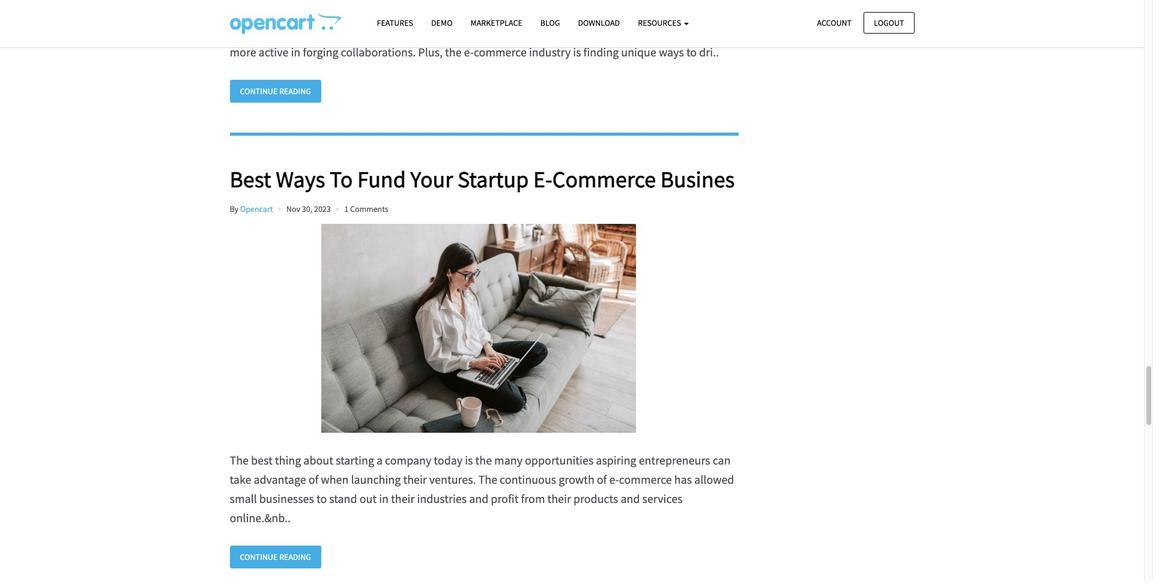 Task type: locate. For each thing, give the bounding box(es) containing it.
1 horizontal spatial is
[[573, 44, 581, 60]]

1 vertical spatial continue
[[240, 552, 278, 563]]

0 horizontal spatial commerce
[[474, 44, 527, 60]]

1 vertical spatial e-
[[610, 472, 619, 487]]

from
[[521, 491, 545, 506]]

is right today
[[465, 453, 473, 468]]

e- inside the best thing about starting a company today is the many opportunities aspiring entrepreneurs can take advantage of when launching their ventures. the continuous growth of e-commerce has allowed small businesses to stand out in their industries and profit from their products and services online.&nb..
[[610, 472, 619, 487]]

1 vertical spatial the
[[230, 453, 249, 468]]

more
[[433, 6, 459, 21], [230, 44, 256, 60]]

nov 30, 2023
[[287, 203, 331, 214]]

is left finding at top
[[573, 44, 581, 60]]

0 vertical spatial is
[[664, 25, 672, 40]]

marketplace link
[[462, 13, 532, 34]]

require
[[394, 6, 430, 21]]

is down it
[[664, 25, 672, 40]]

1 horizontal spatial the
[[476, 453, 492, 468]]

their down launching
[[391, 491, 415, 506]]

the down the collaborative
[[572, 25, 591, 40]]

2 continue reading from the top
[[240, 552, 311, 563]]

more down well-
[[230, 44, 256, 60]]

1 vertical spatial commerce
[[619, 472, 672, 487]]

continue reading down active
[[240, 86, 311, 97]]

1 horizontal spatial in
[[379, 491, 389, 506]]

the down much
[[445, 44, 462, 60]]

the
[[572, 25, 591, 40], [230, 453, 249, 468], [479, 472, 498, 487]]

today
[[434, 453, 463, 468]]

reading down online.&nb..
[[279, 552, 311, 563]]

0 horizontal spatial in
[[291, 44, 301, 60]]

ventures.
[[430, 472, 476, 487]]

by opencart
[[230, 203, 273, 214]]

the
[[445, 44, 462, 60], [476, 453, 492, 468]]

0 vertical spatial the
[[445, 44, 462, 60]]

and left services
[[621, 491, 640, 506]]

starting
[[336, 453, 374, 468]]

to inside the best thing about starting a company today is the many opportunities aspiring entrepreneurs can take advantage of when launching their ventures. the continuous growth of e-commerce has allowed small businesses to stand out in their industries and profit from their products and services online.&nb..
[[317, 491, 327, 506]]

continue down online.&nb..
[[240, 552, 278, 563]]

0 horizontal spatial the
[[445, 44, 462, 60]]

entrepreneurs
[[639, 453, 711, 468]]

small
[[230, 491, 257, 506]]

the up profit
[[479, 472, 498, 487]]

of
[[309, 472, 319, 487], [597, 472, 607, 487]]

0 vertical spatial e-
[[464, 44, 474, 60]]

e-
[[464, 44, 474, 60], [610, 472, 619, 487]]

1 vertical spatial the
[[476, 453, 492, 468]]

1 horizontal spatial more
[[433, 6, 459, 21]]

it
[[664, 6, 671, 21]]

0 vertical spatial continue
[[240, 86, 278, 97]]

the inside the best thing about starting a company today is the many opportunities aspiring entrepreneurs can take advantage of when launching their ventures. the continuous growth of e-commerce has allowed small businesses to stand out in their industries and profit from their products and services online.&nb..
[[476, 453, 492, 468]]

in inside the best thing about starting a company today is the many opportunities aspiring entrepreneurs can take advantage of when launching their ventures. the continuous growth of e-commerce has allowed small businesses to stand out in their industries and profit from their products and services online.&nb..
[[379, 491, 389, 506]]

1 continue reading from the top
[[240, 86, 311, 97]]

in right "out"
[[379, 491, 389, 506]]

e- down much
[[464, 44, 474, 60]]

0 vertical spatial the
[[572, 25, 591, 40]]

0 vertical spatial in
[[291, 44, 301, 60]]

to left be
[[468, 25, 478, 40]]

0 vertical spatial more
[[433, 6, 459, 21]]

e- down "aspiring" at the bottom right of the page
[[610, 472, 619, 487]]

social
[[307, 6, 336, 21]]

continue reading link down active
[[230, 80, 321, 103]]

1 horizontal spatial e-
[[610, 472, 619, 487]]

1 reading from the top
[[279, 86, 311, 97]]

1 of from the left
[[309, 472, 319, 487]]

company
[[385, 453, 432, 468]]

0 horizontal spatial of
[[309, 472, 319, 487]]

of up products
[[597, 472, 607, 487]]

hopeful
[[496, 25, 534, 40]]

commerce down be
[[474, 44, 527, 60]]

1 comments
[[344, 203, 389, 214]]

0 horizontal spatial more
[[230, 44, 256, 60]]

2 horizontal spatial the
[[572, 25, 591, 40]]

to left stand
[[317, 491, 327, 506]]

by
[[230, 203, 239, 214]]

the up take
[[230, 453, 249, 468]]

in
[[291, 44, 301, 60], [379, 491, 389, 506]]

continue down active
[[240, 86, 278, 97]]

0 vertical spatial reading
[[279, 86, 311, 97]]

reading down active
[[279, 86, 311, 97]]

to
[[341, 25, 351, 40], [468, 25, 478, 40], [687, 44, 697, 60], [317, 491, 327, 506]]

has
[[675, 472, 692, 487]]

commerce up services
[[619, 472, 672, 487]]

1 horizontal spatial of
[[597, 472, 607, 487]]

1 vertical spatial reading
[[279, 552, 311, 563]]

startup
[[458, 166, 529, 194]]

the left many
[[476, 453, 492, 468]]

is inside the best thing about starting a company today is the many opportunities aspiring entrepreneurs can take advantage of when launching their ventures. the continuous growth of e-commerce has allowed small businesses to stand out in their industries and profit from their products and services online.&nb..
[[465, 453, 473, 468]]

e- inside "our digital and social challenges require more inventive and collaborative approaches. it mandates well-refined solutions to prosper. there's much to be hopeful about. the private sector is evolving as more active in forging collaborations. plus, the e-commerce industry is finding unique ways to dri.."
[[464, 44, 474, 60]]

resources link
[[629, 13, 698, 34]]

account
[[818, 17, 852, 28]]

of down about
[[309, 472, 319, 487]]

forging
[[303, 44, 339, 60]]

0 horizontal spatial is
[[465, 453, 473, 468]]

in inside "our digital and social challenges require more inventive and collaborative approaches. it mandates well-refined solutions to prosper. there's much to be hopeful about. the private sector is evolving as more active in forging collaborations. plus, the e-commerce industry is finding unique ways to dri.."
[[291, 44, 301, 60]]

more up much
[[433, 6, 459, 21]]

prosper.
[[354, 25, 395, 40]]

1 vertical spatial in
[[379, 491, 389, 506]]

commerce inside the best thing about starting a company today is the many opportunities aspiring entrepreneurs can take advantage of when launching their ventures. the continuous growth of e-commerce has allowed small businesses to stand out in their industries and profit from their products and services online.&nb..
[[619, 472, 672, 487]]

reading
[[279, 86, 311, 97], [279, 552, 311, 563]]

0 vertical spatial commerce
[[474, 44, 527, 60]]

resources
[[638, 17, 683, 28]]

1 vertical spatial is
[[573, 44, 581, 60]]

comments
[[350, 203, 389, 214]]

services
[[643, 491, 683, 506]]

in right active
[[291, 44, 301, 60]]

be
[[481, 25, 493, 40]]

our
[[230, 6, 249, 21]]

1 continue reading link from the top
[[230, 80, 321, 103]]

opencart - blog image
[[230, 13, 341, 34]]

fund
[[358, 166, 406, 194]]

continue
[[240, 86, 278, 97], [240, 552, 278, 563]]

continue reading link
[[230, 80, 321, 103], [230, 546, 321, 569]]

about
[[304, 453, 334, 468]]

1 vertical spatial continue reading link
[[230, 546, 321, 569]]

continue reading down online.&nb..
[[240, 552, 311, 563]]

0 vertical spatial continue reading link
[[230, 80, 321, 103]]

continue reading link down online.&nb..
[[230, 546, 321, 569]]

0 vertical spatial continue reading
[[240, 86, 311, 97]]

their
[[403, 472, 427, 487], [391, 491, 415, 506], [548, 491, 571, 506]]

2023
[[314, 203, 331, 214]]

1 horizontal spatial commerce
[[619, 472, 672, 487]]

about.
[[537, 25, 570, 40]]

features link
[[368, 13, 422, 34]]

private
[[593, 25, 628, 40]]

the inside "our digital and social challenges require more inventive and collaborative approaches. it mandates well-refined solutions to prosper. there's much to be hopeful about. the private sector is evolving as more active in forging collaborations. plus, the e-commerce industry is finding unique ways to dri.."
[[572, 25, 591, 40]]

inventive
[[462, 6, 508, 21]]

1 horizontal spatial the
[[479, 472, 498, 487]]

1 vertical spatial continue reading
[[240, 552, 311, 563]]

is
[[664, 25, 672, 40], [573, 44, 581, 60], [465, 453, 473, 468]]

0 horizontal spatial e-
[[464, 44, 474, 60]]

stand
[[329, 491, 357, 506]]

opportunities
[[525, 453, 594, 468]]

continue reading
[[240, 86, 311, 97], [240, 552, 311, 563]]

2 vertical spatial is
[[465, 453, 473, 468]]

2 of from the left
[[597, 472, 607, 487]]



Task type: describe. For each thing, give the bounding box(es) containing it.
their down company
[[403, 472, 427, 487]]

1 vertical spatial more
[[230, 44, 256, 60]]

account link
[[807, 12, 862, 34]]

to
[[330, 166, 353, 194]]

best
[[230, 166, 271, 194]]

ways
[[659, 44, 684, 60]]

ways
[[276, 166, 325, 194]]

2 continue reading link from the top
[[230, 546, 321, 569]]

blog link
[[532, 13, 569, 34]]

aspiring
[[596, 453, 637, 468]]

busines
[[661, 166, 735, 194]]

2 vertical spatial the
[[479, 472, 498, 487]]

out
[[360, 491, 377, 506]]

there's
[[398, 25, 434, 40]]

take
[[230, 472, 251, 487]]

to down challenges
[[341, 25, 351, 40]]

2 continue from the top
[[240, 552, 278, 563]]

opencart
[[240, 203, 273, 214]]

many
[[495, 453, 523, 468]]

1
[[344, 203, 349, 214]]

well-
[[230, 25, 254, 40]]

to left dri..
[[687, 44, 697, 60]]

can
[[713, 453, 731, 468]]

2 horizontal spatial is
[[664, 25, 672, 40]]

and up hopeful
[[510, 6, 530, 21]]

download
[[578, 17, 620, 28]]

best ways to fund your startup e-commerce busines link
[[230, 166, 739, 194]]

commerce inside "our digital and social challenges require more inventive and collaborative approaches. it mandates well-refined solutions to prosper. there's much to be hopeful about. the private sector is evolving as more active in forging collaborations. plus, the e-commerce industry is finding unique ways to dri.."
[[474, 44, 527, 60]]

dri..
[[700, 44, 719, 60]]

solutions
[[292, 25, 339, 40]]

plus,
[[418, 44, 443, 60]]

advantage
[[254, 472, 306, 487]]

the best thing about starting a company today is the many opportunities aspiring entrepreneurs can take advantage of when launching their ventures. the continuous growth of e-commerce has allowed small businesses to stand out in their industries and profit from their products and services online.&nb..
[[230, 453, 735, 526]]

launching
[[351, 472, 401, 487]]

commerce
[[553, 166, 656, 194]]

nov
[[287, 203, 300, 214]]

your
[[411, 166, 453, 194]]

best ways to fund your startup e-commerce busines
[[230, 166, 735, 194]]

logout link
[[864, 12, 915, 34]]

continuous
[[500, 472, 557, 487]]

challenges
[[338, 6, 392, 21]]

logout
[[875, 17, 905, 28]]

marketplace
[[471, 17, 523, 28]]

allowed
[[695, 472, 735, 487]]

the inside "our digital and social challenges require more inventive and collaborative approaches. it mandates well-refined solutions to prosper. there's much to be hopeful about. the private sector is evolving as more active in forging collaborations. plus, the e-commerce industry is finding unique ways to dri.."
[[445, 44, 462, 60]]

products
[[574, 491, 619, 506]]

refined
[[254, 25, 290, 40]]

best ways to fund your startup e-commerce busines image
[[230, 224, 727, 433]]

30,
[[302, 203, 313, 214]]

collaborative
[[532, 6, 597, 21]]

businesses
[[259, 491, 314, 506]]

and left profit
[[469, 491, 489, 506]]

download link
[[569, 13, 629, 34]]

online.&nb..
[[230, 511, 291, 526]]

e-
[[534, 166, 553, 194]]

sector
[[631, 25, 662, 40]]

their down growth
[[548, 491, 571, 506]]

1 continue from the top
[[240, 86, 278, 97]]

best
[[251, 453, 273, 468]]

and left social
[[285, 6, 304, 21]]

collaborations.
[[341, 44, 416, 60]]

evolving
[[674, 25, 717, 40]]

unique
[[622, 44, 657, 60]]

mandates
[[674, 6, 724, 21]]

thing
[[275, 453, 301, 468]]

opencart link
[[240, 203, 273, 214]]

much
[[437, 25, 465, 40]]

approaches.
[[600, 6, 662, 21]]

industries
[[417, 491, 467, 506]]

demo link
[[422, 13, 462, 34]]

0 horizontal spatial the
[[230, 453, 249, 468]]

as
[[719, 25, 730, 40]]

our digital and social challenges require more inventive and collaborative approaches. it mandates well-refined solutions to prosper. there's much to be hopeful about. the private sector is evolving as more active in forging collaborations. plus, the e-commerce industry is finding unique ways to dri..
[[230, 6, 730, 60]]

when
[[321, 472, 349, 487]]

2 reading from the top
[[279, 552, 311, 563]]

active
[[259, 44, 289, 60]]

profit
[[491, 491, 519, 506]]

industry
[[529, 44, 571, 60]]

features
[[377, 17, 413, 28]]

blog
[[541, 17, 560, 28]]

growth
[[559, 472, 595, 487]]

demo
[[431, 17, 453, 28]]

digital
[[251, 6, 283, 21]]

a
[[377, 453, 383, 468]]

finding
[[584, 44, 619, 60]]



Task type: vqa. For each thing, say whether or not it's contained in the screenshot.
industries
yes



